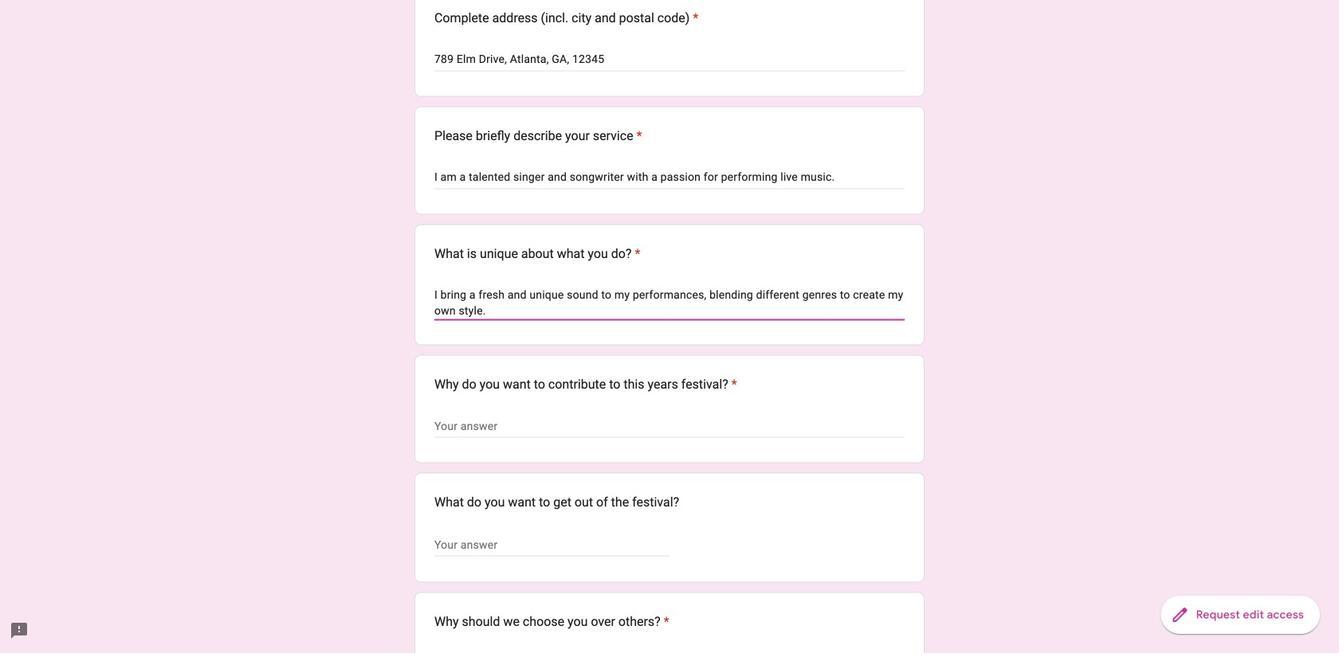Task type: describe. For each thing, give the bounding box(es) containing it.
required question element for fourth heading
[[729, 375, 738, 394]]

your answer text field for fourth heading from the bottom of the page's required question element
[[435, 169, 905, 189]]

required question element for 3rd heading from the bottom
[[632, 244, 641, 264]]

required question element for fourth heading from the bottom of the page
[[634, 126, 643, 146]]

your answer text field for 3rd heading from the bottom
[[435, 288, 905, 319]]

1 heading from the top
[[435, 8, 699, 28]]

required question element for first heading from the bottom
[[661, 613, 670, 632]]



Task type: vqa. For each thing, say whether or not it's contained in the screenshot.
required question Element corresponding to first Heading from the top of the page
yes



Task type: locate. For each thing, give the bounding box(es) containing it.
0 vertical spatial your answer text field
[[435, 51, 905, 71]]

heading
[[435, 8, 699, 28], [435, 126, 643, 146], [435, 244, 641, 264], [435, 375, 738, 394], [435, 613, 670, 632]]

5 heading from the top
[[435, 613, 670, 632]]

3 heading from the top
[[435, 244, 641, 264]]

1 your answer text field from the top
[[435, 169, 905, 189]]

Your answer text field
[[435, 169, 905, 189], [435, 418, 905, 437]]

required question element
[[690, 8, 699, 28], [634, 126, 643, 146], [632, 244, 641, 264], [729, 375, 738, 394], [661, 613, 670, 632]]

Your answer text field
[[435, 51, 905, 71], [435, 288, 905, 319]]

2 your answer text field from the top
[[435, 288, 905, 319]]

1 your answer text field from the top
[[435, 51, 905, 71]]

1 vertical spatial your answer text field
[[435, 288, 905, 319]]

report a problem to google image
[[10, 622, 29, 641]]

None text field
[[435, 536, 670, 555]]

0 vertical spatial your answer text field
[[435, 169, 905, 189]]

2 heading from the top
[[435, 126, 643, 146]]

required question element for 5th heading from the bottom of the page
[[690, 8, 699, 28]]

your answer text field for required question element for fourth heading
[[435, 418, 905, 437]]

2 your answer text field from the top
[[435, 418, 905, 437]]

4 heading from the top
[[435, 375, 738, 394]]

your answer text field for 5th heading from the bottom of the page
[[435, 51, 905, 71]]

1 vertical spatial your answer text field
[[435, 418, 905, 437]]



